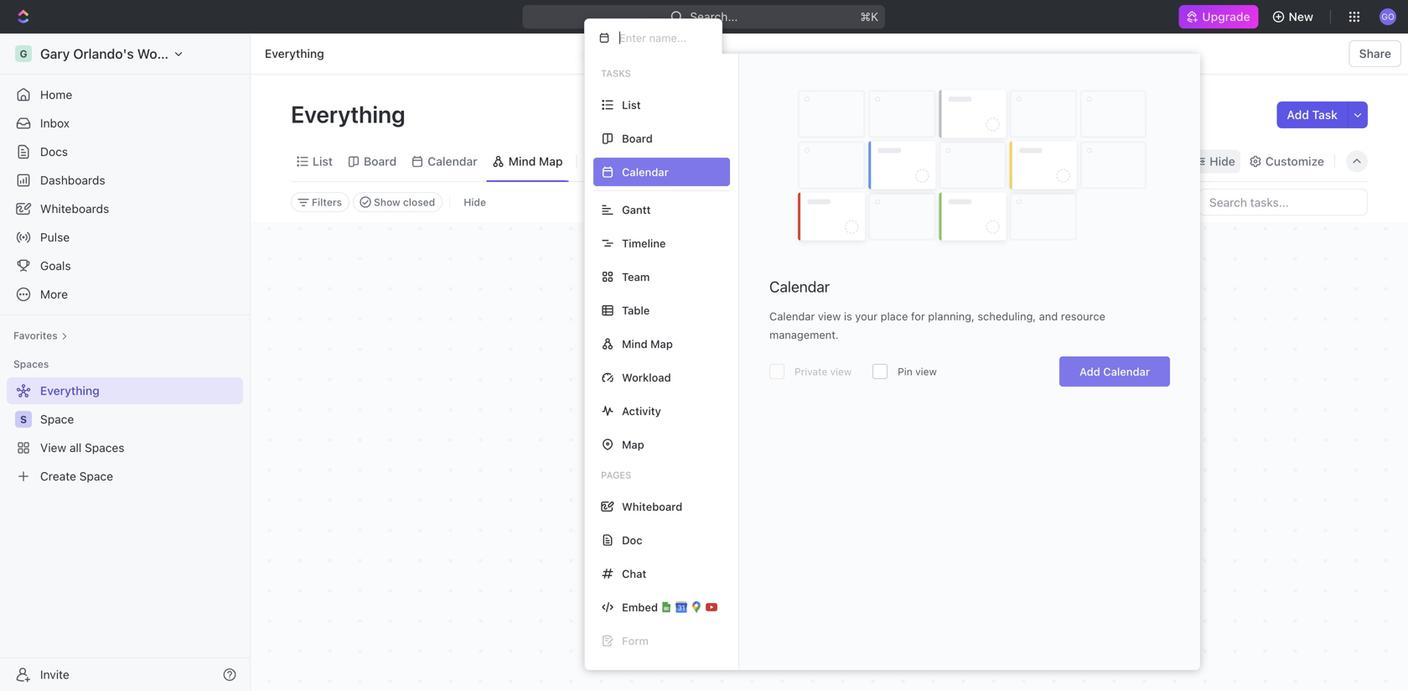 Task type: vqa. For each thing, say whether or not it's contained in the screenshot.
rightmost 'Mind Map'
yes



Task type: describe. For each thing, give the bounding box(es) containing it.
home link
[[7, 81, 243, 108]]

results
[[828, 509, 875, 528]]

home
[[40, 88, 72, 101]]

show closed button
[[353, 192, 443, 212]]

sidebar navigation
[[0, 34, 251, 691]]

1 horizontal spatial list
[[622, 99, 641, 111]]

goals
[[40, 259, 71, 273]]

pulse link
[[7, 224, 243, 251]]

dashboards
[[40, 173, 105, 187]]

add calendar
[[1080, 365, 1151, 378]]

whiteboard
[[622, 500, 683, 513]]

share button
[[1350, 40, 1402, 67]]

no
[[737, 509, 756, 528]]

1 horizontal spatial map
[[622, 438, 645, 451]]

add for add calendar
[[1080, 365, 1101, 378]]

resource
[[1062, 310, 1106, 322]]

spaces
[[13, 358, 49, 370]]

form
[[622, 634, 649, 647]]

tasks
[[601, 68, 631, 79]]

planning,
[[929, 310, 975, 322]]

view for calendar
[[818, 310, 841, 322]]

calendar inside the calendar view is your place for planning, scheduling, and resource management.
[[770, 310, 815, 322]]

docs link
[[7, 138, 243, 165]]

0 vertical spatial board
[[622, 132, 653, 145]]

and
[[1040, 310, 1059, 322]]

task
[[1313, 108, 1338, 122]]

upgrade
[[1203, 10, 1251, 23]]

board link
[[361, 150, 397, 173]]

matching
[[760, 509, 825, 528]]

team
[[622, 270, 650, 283]]

inbox link
[[7, 110, 243, 137]]

view button
[[584, 150, 639, 173]]

activity
[[622, 405, 662, 417]]

Enter name... field
[[618, 31, 709, 45]]

whiteboards link
[[7, 195, 243, 222]]

customize
[[1266, 154, 1325, 168]]

add task button
[[1278, 101, 1349, 128]]

embed
[[622, 601, 658, 613]]

private
[[795, 366, 828, 377]]

view for private view
[[916, 366, 937, 377]]

management.
[[770, 328, 839, 341]]

1 horizontal spatial mind
[[622, 338, 648, 350]]

1 vertical spatial list
[[313, 154, 333, 168]]

is
[[844, 310, 853, 322]]

pulse
[[40, 230, 70, 244]]

found.
[[879, 509, 923, 528]]

1 vertical spatial board
[[364, 154, 397, 168]]

goals link
[[7, 252, 243, 279]]

hide inside dropdown button
[[1210, 154, 1236, 168]]

doc
[[622, 534, 643, 546]]

customize button
[[1244, 150, 1330, 173]]

favorites
[[13, 330, 58, 341]]



Task type: locate. For each thing, give the bounding box(es) containing it.
whiteboards
[[40, 202, 109, 216]]

mind
[[509, 154, 536, 168], [622, 338, 648, 350]]

calendar link
[[425, 150, 478, 173]]

1 vertical spatial add
[[1080, 365, 1101, 378]]

no matching results found.
[[737, 509, 923, 528]]

docs
[[40, 145, 68, 159]]

0 horizontal spatial hide
[[464, 196, 486, 208]]

0 horizontal spatial add
[[1080, 365, 1101, 378]]

add for add task
[[1288, 108, 1310, 122]]

mind map up workload
[[622, 338, 673, 350]]

list
[[622, 99, 641, 111], [313, 154, 333, 168]]

0 horizontal spatial map
[[539, 154, 563, 168]]

closed
[[403, 196, 435, 208]]

0 vertical spatial mind
[[509, 154, 536, 168]]

add inside add task button
[[1288, 108, 1310, 122]]

add down the resource
[[1080, 365, 1101, 378]]

private view
[[795, 366, 852, 377]]

timeline
[[622, 237, 666, 249]]

0 vertical spatial everything
[[265, 47, 324, 60]]

hide button
[[1190, 150, 1241, 173]]

0 vertical spatial map
[[539, 154, 563, 168]]

everything
[[265, 47, 324, 60], [291, 100, 411, 128]]

search button
[[1121, 150, 1187, 173]]

1 horizontal spatial mind map
[[622, 338, 673, 350]]

calendar
[[428, 154, 478, 168], [770, 278, 830, 296], [770, 310, 815, 322], [1104, 365, 1151, 378]]

gantt
[[622, 203, 651, 216]]

map down activity
[[622, 438, 645, 451]]

view left "is"
[[818, 310, 841, 322]]

1 horizontal spatial hide
[[1210, 154, 1236, 168]]

scheduling,
[[978, 310, 1037, 322]]

list link
[[309, 150, 333, 173]]

board up show
[[364, 154, 397, 168]]

0 horizontal spatial mind map
[[509, 154, 563, 168]]

mind map link
[[505, 150, 563, 173]]

1 vertical spatial everything
[[291, 100, 411, 128]]

your
[[856, 310, 878, 322]]

everything link
[[261, 44, 329, 64]]

add task
[[1288, 108, 1338, 122]]

search
[[1143, 154, 1182, 168]]

workload
[[622, 371, 671, 384]]

chat
[[622, 567, 647, 580]]

hide right search
[[1210, 154, 1236, 168]]

0 vertical spatial list
[[622, 99, 641, 111]]

show closed
[[374, 196, 435, 208]]

board up view
[[622, 132, 653, 145]]

list down the tasks
[[622, 99, 641, 111]]

board
[[622, 132, 653, 145], [364, 154, 397, 168]]

map up workload
[[651, 338, 673, 350]]

pin view
[[898, 366, 937, 377]]

0 vertical spatial hide
[[1210, 154, 1236, 168]]

1 vertical spatial hide
[[464, 196, 486, 208]]

1 horizontal spatial add
[[1288, 108, 1310, 122]]

place
[[881, 310, 909, 322]]

new
[[1290, 10, 1314, 23]]

map left view dropdown button
[[539, 154, 563, 168]]

calendar view is your place for planning, scheduling, and resource management.
[[770, 310, 1106, 341]]

view inside the calendar view is your place for planning, scheduling, and resource management.
[[818, 310, 841, 322]]

hide inside button
[[464, 196, 486, 208]]

1 vertical spatial mind map
[[622, 338, 673, 350]]

for
[[912, 310, 926, 322]]

pages
[[601, 470, 632, 481]]

add
[[1288, 108, 1310, 122], [1080, 365, 1101, 378]]

inbox
[[40, 116, 70, 130]]

view button
[[584, 142, 639, 181]]

dashboards link
[[7, 167, 243, 194]]

new button
[[1266, 3, 1324, 30]]

pin
[[898, 366, 913, 377]]

list left board link
[[313, 154, 333, 168]]

⌘k
[[861, 10, 879, 23]]

map
[[539, 154, 563, 168], [651, 338, 673, 350], [622, 438, 645, 451]]

view
[[606, 154, 633, 168]]

1 vertical spatial mind
[[622, 338, 648, 350]]

0 horizontal spatial list
[[313, 154, 333, 168]]

search...
[[691, 10, 738, 23]]

tree
[[7, 377, 243, 490]]

tree inside sidebar navigation
[[7, 377, 243, 490]]

1 horizontal spatial board
[[622, 132, 653, 145]]

view
[[818, 310, 841, 322], [831, 366, 852, 377], [916, 366, 937, 377]]

table
[[622, 304, 650, 317]]

favorites button
[[7, 325, 74, 346]]

mind map left view dropdown button
[[509, 154, 563, 168]]

2 vertical spatial map
[[622, 438, 645, 451]]

upgrade link
[[1179, 5, 1259, 29]]

add left task
[[1288, 108, 1310, 122]]

0 vertical spatial add
[[1288, 108, 1310, 122]]

0 horizontal spatial mind
[[509, 154, 536, 168]]

mind right calendar link
[[509, 154, 536, 168]]

mind down table
[[622, 338, 648, 350]]

view right private
[[831, 366, 852, 377]]

invite
[[40, 668, 69, 681]]

hide
[[1210, 154, 1236, 168], [464, 196, 486, 208]]

view right pin
[[916, 366, 937, 377]]

share
[[1360, 47, 1392, 60]]

Search tasks... text field
[[1200, 190, 1368, 215]]

0 horizontal spatial board
[[364, 154, 397, 168]]

0 vertical spatial mind map
[[509, 154, 563, 168]]

2 horizontal spatial map
[[651, 338, 673, 350]]

show
[[374, 196, 401, 208]]

mind map
[[509, 154, 563, 168], [622, 338, 673, 350]]

calendar inside calendar link
[[428, 154, 478, 168]]

hide button
[[457, 192, 493, 212]]

hide down calendar link
[[464, 196, 486, 208]]

1 vertical spatial map
[[651, 338, 673, 350]]



